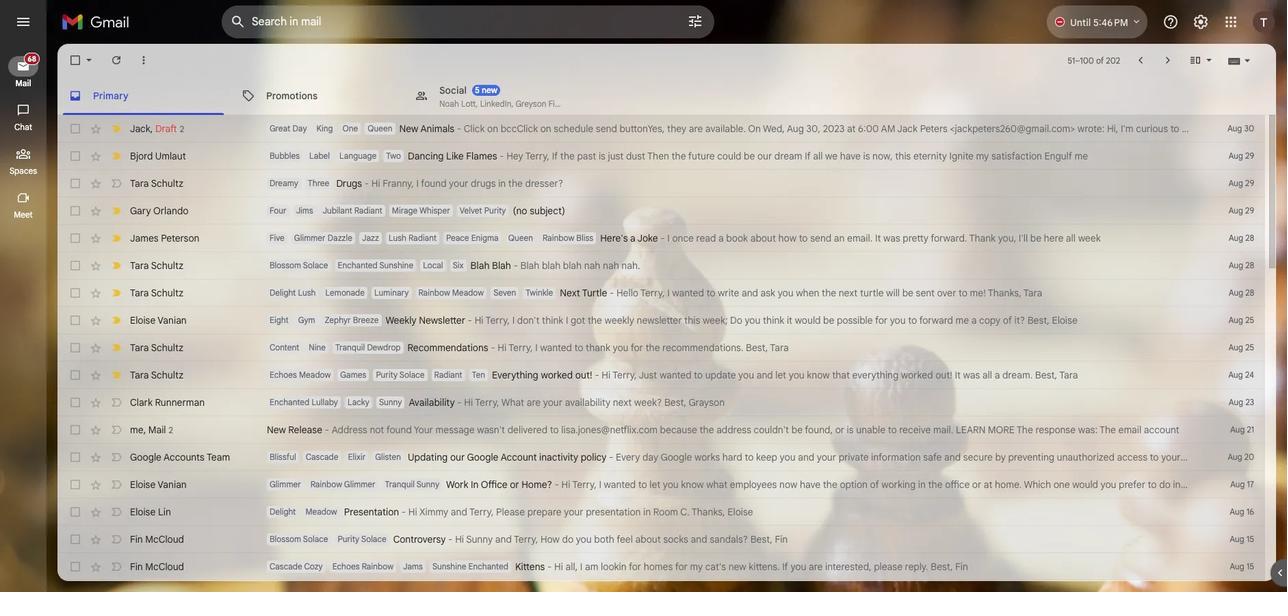 Task type: locate. For each thing, give the bounding box(es) containing it.
11 row from the top
[[58, 389, 1266, 416]]

in left room
[[643, 506, 651, 518]]

row up day
[[58, 416, 1266, 444]]

0 vertical spatial this
[[896, 150, 911, 162]]

blah up seven
[[492, 259, 511, 272]]

0 vertical spatial 28
[[1246, 233, 1255, 243]]

1 horizontal spatial cascade
[[306, 452, 338, 462]]

navigation containing mail
[[0, 44, 48, 592]]

1 blossom solace from the top
[[270, 260, 328, 270]]

jack right am at right
[[898, 123, 918, 135]]

response
[[1036, 424, 1076, 436]]

me!
[[970, 287, 986, 299]]

on right bccclick
[[541, 123, 552, 135]]

radiant down recommendations
[[434, 370, 462, 380]]

row up joke
[[58, 197, 1266, 225]]

and
[[742, 287, 759, 299], [757, 369, 773, 381], [798, 451, 815, 463], [945, 451, 961, 463], [451, 506, 468, 518], [495, 533, 512, 546], [691, 533, 708, 546]]

3 29 from the top
[[1246, 205, 1255, 216]]

0 horizontal spatial know
[[681, 479, 704, 491]]

chat heading
[[0, 122, 47, 133]]

all left dream.
[[983, 369, 993, 381]]

2 inside jack , draft 2
[[180, 124, 184, 134]]

aug for every day google works hard to keep you and your private information safe and secure by preventing unauthorized access to your google account with our
[[1228, 452, 1243, 462]]

0 horizontal spatial worked
[[541, 369, 573, 381]]

glimmer for glimmer dazzle
[[294, 233, 326, 243]]

1 vertical spatial 29
[[1246, 178, 1255, 188]]

0 horizontal spatial account
[[501, 451, 537, 463]]

mirage whisper
[[392, 205, 450, 216]]

2 worked from the left
[[901, 369, 933, 381]]

jack
[[130, 122, 150, 135], [898, 123, 918, 135]]

new for new animals - click on bccclick on schedule send buttonyes, they are available. on wed, aug 30, 2023 at 6:00 am jack peters <jackpeters260@gmail.com> wrote: hi, i'm curious to know if there are any new
[[399, 123, 419, 135]]

1 25 from the top
[[1246, 315, 1255, 325]]

1 vertical spatial this
[[685, 314, 701, 327]]

here's a joke - i once read a book about how to send an email. it was pretty forward. thank you, i'll be here all week
[[601, 232, 1101, 244]]

1 vertical spatial aug 29
[[1229, 178, 1255, 188]]

out! up mail.
[[936, 369, 953, 381]]

eloise
[[130, 314, 156, 327], [1053, 314, 1078, 327], [130, 479, 156, 491], [130, 506, 156, 518], [728, 506, 753, 518]]

meadow for rainbow meadow
[[452, 288, 484, 298]]

preventing
[[1009, 451, 1055, 463]]

2 account from the left
[[1217, 451, 1253, 463]]

row down hello
[[58, 307, 1266, 334]]

3 aug 29 from the top
[[1229, 205, 1255, 216]]

eloise vanian for work
[[130, 479, 187, 491]]

0 vertical spatial all
[[813, 150, 823, 162]]

primary
[[93, 89, 128, 102]]

to right delivered
[[550, 424, 559, 436]]

1 vertical spatial delight
[[270, 507, 296, 517]]

3 tara schultz from the top
[[130, 287, 184, 299]]

2 vertical spatial aug 29
[[1229, 205, 1255, 216]]

for right homes at the right
[[675, 561, 688, 573]]

rainbow for rainbow glimmer
[[311, 479, 342, 489]]

2 for draft
[[180, 124, 184, 134]]

2 on from the left
[[541, 123, 552, 135]]

2 blossom solace from the top
[[270, 534, 328, 544]]

one
[[1054, 479, 1070, 491]]

and left ask
[[742, 287, 759, 299]]

0 horizontal spatial is
[[599, 150, 606, 162]]

google up future?
[[1183, 451, 1215, 463]]

51 100 of 202
[[1068, 55, 1121, 65]]

is left unable
[[847, 424, 854, 436]]

ten
[[472, 370, 485, 380]]

1 horizontal spatial found
[[421, 177, 447, 190]]

blossom for fin mccloud
[[270, 534, 301, 544]]

the right when
[[822, 287, 837, 299]]

hi for hi sunny and terry, how do you both feel about socks and sandals? best, fin
[[455, 533, 464, 546]]

let down day
[[650, 479, 661, 491]]

2 for mail
[[169, 425, 173, 435]]

2 vanian from the top
[[158, 479, 187, 491]]

2 28 from the top
[[1246, 260, 1255, 270]]

about right feel
[[636, 533, 661, 546]]

1 on from the left
[[487, 123, 498, 135]]

search in mail image
[[226, 10, 251, 34]]

jims
[[296, 205, 313, 216]]

2 fin mccloud from the top
[[130, 561, 184, 573]]

1 aug 29 from the top
[[1229, 151, 1255, 161]]

1 vertical spatial eloise vanian
[[130, 479, 187, 491]]

meet heading
[[0, 209, 47, 220]]

the left address
[[700, 424, 714, 436]]

1 vertical spatial ,
[[144, 423, 146, 436]]

engulf
[[1045, 150, 1073, 162]]

row up room
[[58, 471, 1288, 498]]

elixir
[[348, 452, 366, 462]]

1 vertical spatial aug 25
[[1229, 342, 1255, 353]]

0 vertical spatial found
[[421, 177, 447, 190]]

1 vertical spatial my
[[690, 561, 703, 573]]

2 horizontal spatial blah
[[521, 259, 540, 272]]

hi left ximmy
[[409, 506, 417, 518]]

1 delight from the top
[[270, 288, 296, 298]]

am
[[585, 561, 599, 573]]

to right hard
[[745, 451, 754, 463]]

<jackpeters260@gmail.com>
[[950, 123, 1076, 135]]

main content containing social
[[58, 44, 1288, 592]]

rainbow left "jams"
[[362, 561, 394, 572]]

mail inside "main content"
[[148, 423, 166, 436]]

aug 25
[[1229, 315, 1255, 325], [1229, 342, 1255, 353]]

15 row from the top
[[58, 498, 1266, 526]]

1 15 from the top
[[1247, 534, 1255, 544]]

mail
[[15, 78, 31, 88], [148, 423, 166, 436]]

2 vertical spatial me
[[130, 423, 144, 436]]

1 horizontal spatial lush
[[389, 233, 407, 243]]

, for jack
[[150, 122, 153, 135]]

0 horizontal spatial found
[[387, 424, 412, 436]]

now
[[780, 479, 798, 491]]

28 for here
[[1246, 233, 1255, 243]]

, left draft
[[150, 122, 153, 135]]

echoes down content
[[270, 370, 297, 380]]

email.
[[848, 232, 873, 244]]

rainbow for rainbow bliss
[[543, 233, 575, 243]]

enchanted for enchanted sunshine
[[338, 260, 378, 270]]

4 schultz from the top
[[151, 342, 184, 354]]

- right the drugs
[[365, 177, 369, 190]]

1 nah from the left
[[584, 259, 601, 272]]

accounts
[[164, 451, 205, 463]]

found for i
[[421, 177, 447, 190]]

mail inside mail heading
[[15, 78, 31, 88]]

possible
[[837, 314, 873, 327]]

1 horizontal spatial blah
[[563, 259, 582, 272]]

our
[[758, 150, 772, 162], [450, 451, 465, 463], [1276, 451, 1288, 463]]

row up socks at bottom
[[58, 498, 1266, 526]]

0 horizontal spatial on
[[487, 123, 498, 135]]

row containing james peterson
[[58, 225, 1266, 252]]

tara
[[130, 177, 149, 190], [130, 259, 149, 272], [130, 287, 149, 299], [1024, 287, 1043, 299], [130, 342, 149, 354], [770, 342, 789, 354], [130, 369, 149, 381], [1060, 369, 1079, 381]]

blossom up delight lush
[[270, 260, 301, 270]]

1 vertical spatial purity
[[376, 370, 398, 380]]

aug for i once read a book about how to send an email. it was pretty forward. thank you, i'll be here all week
[[1229, 233, 1244, 243]]

aug 29
[[1229, 151, 1255, 161], [1229, 178, 1255, 188], [1229, 205, 1255, 216]]

luminary
[[374, 288, 409, 298]]

Search in mail search field
[[222, 5, 715, 38]]

0 horizontal spatial have
[[800, 479, 821, 491]]

0 horizontal spatial let
[[650, 479, 661, 491]]

radiant
[[354, 205, 383, 216], [409, 233, 437, 243], [434, 370, 462, 380]]

4 google from the left
[[1183, 451, 1215, 463]]

1 horizontal spatial thanks,
[[988, 287, 1022, 299]]

6 row from the top
[[58, 252, 1266, 279]]

newer image
[[1134, 53, 1148, 67]]

new right any on the top right
[[1276, 123, 1288, 135]]

blah up twinkle
[[542, 259, 561, 272]]

of left it?
[[1003, 314, 1012, 327]]

1 vertical spatial let
[[650, 479, 661, 491]]

schultz for next turtle
[[151, 287, 184, 299]]

mccloud for kittens
[[145, 561, 184, 573]]

2 row from the top
[[58, 142, 1266, 170]]

you left that
[[789, 369, 805, 381]]

3 schultz from the top
[[151, 287, 184, 299]]

8 row from the top
[[58, 307, 1266, 334]]

cat's
[[706, 561, 726, 573]]

schedule
[[554, 123, 594, 135]]

(no subject)
[[513, 205, 565, 217]]

sunshine right "jams"
[[433, 561, 467, 572]]

2 tara schultz from the top
[[130, 259, 184, 272]]

you right update
[[739, 369, 754, 381]]

available.
[[706, 123, 746, 135]]

umlaut
[[155, 150, 186, 162]]

0 vertical spatial vanian
[[158, 314, 187, 327]]

2 horizontal spatial enchanted
[[469, 561, 509, 572]]

1 horizontal spatial 2
[[180, 124, 184, 134]]

2 aug 29 from the top
[[1229, 178, 1255, 188]]

None checkbox
[[68, 53, 82, 67], [68, 149, 82, 163], [68, 204, 82, 218], [68, 259, 82, 272], [68, 286, 82, 300], [68, 341, 82, 355], [68, 396, 82, 409], [68, 423, 82, 437], [68, 450, 82, 464], [68, 478, 82, 492], [68, 505, 82, 519], [68, 533, 82, 546], [68, 560, 82, 574], [68, 53, 82, 67], [68, 149, 82, 163], [68, 204, 82, 218], [68, 259, 82, 272], [68, 286, 82, 300], [68, 341, 82, 355], [68, 396, 82, 409], [68, 423, 82, 437], [68, 450, 82, 464], [68, 478, 82, 492], [68, 505, 82, 519], [68, 533, 82, 546], [68, 560, 82, 574]]

aug for hi franny, i found your drugs in the dresser?
[[1229, 178, 1244, 188]]

think right don't
[[542, 314, 564, 327]]

week;
[[703, 314, 728, 327]]

2 horizontal spatial of
[[1097, 55, 1104, 65]]

turtle
[[582, 287, 607, 299]]

7 row from the top
[[58, 279, 1266, 307]]

terry, left just
[[613, 369, 637, 381]]

29
[[1246, 151, 1255, 161], [1246, 178, 1255, 188], [1246, 205, 1255, 216]]

eloise vanian for weekly
[[130, 314, 187, 327]]

main content
[[58, 44, 1288, 592]]

hi for hi franny, i found your drugs in the dresser?
[[372, 177, 380, 190]]

0 vertical spatial do
[[1160, 479, 1171, 491]]

send up the just
[[596, 123, 617, 135]]

have right now
[[800, 479, 821, 491]]

language
[[340, 151, 377, 161]]

0 vertical spatial aug 28
[[1229, 233, 1255, 243]]

hi up everything
[[498, 342, 507, 354]]

hi down "ten"
[[464, 396, 473, 409]]

1 horizontal spatial next
[[839, 287, 858, 299]]

a
[[631, 232, 636, 244], [719, 232, 724, 244], [972, 314, 977, 327], [995, 369, 1000, 381]]

subject)
[[530, 205, 565, 217]]

eloise vanian
[[130, 314, 187, 327], [130, 479, 187, 491]]

terry,
[[526, 150, 550, 162], [641, 287, 665, 299], [486, 314, 510, 327], [509, 342, 533, 354], [613, 369, 637, 381], [475, 396, 500, 409], [573, 479, 597, 491], [470, 506, 494, 518], [514, 533, 538, 546]]

0 horizontal spatial at
[[847, 123, 856, 135]]

1 horizontal spatial or
[[836, 424, 845, 436]]

aug 15
[[1230, 534, 1255, 544], [1230, 561, 1255, 572]]

2 horizontal spatial if
[[805, 150, 811, 162]]

best, right the "week?" at the bottom of the page
[[665, 396, 687, 409]]

0 horizontal spatial ,
[[144, 423, 146, 436]]

0 vertical spatial aug 29
[[1229, 151, 1255, 161]]

3 28 from the top
[[1246, 288, 1255, 298]]

30
[[1245, 123, 1255, 133]]

2 15 from the top
[[1247, 561, 1255, 572]]

you up room
[[663, 479, 679, 491]]

cascade down the release
[[306, 452, 338, 462]]

are left 'interested,'
[[809, 561, 823, 573]]

purity
[[484, 205, 506, 216], [376, 370, 398, 380], [338, 534, 360, 544]]

eloise for weekly newsletter - hi terry, i don't think i got the weekly newsletter this week; do you think it would be possible for you to forward me a copy of it? best, eloise
[[130, 314, 156, 327]]

2 inside me , mail 2
[[169, 425, 173, 435]]

2 vertical spatial 29
[[1246, 205, 1255, 216]]

1 blah from the left
[[542, 259, 561, 272]]

eloise for work in office or home? - hi terry, i wanted to let you know what employees now have the option of working in the office or at home. which one would you prefer to do in the future? sincerely, elo
[[130, 479, 156, 491]]

and down 'please' on the bottom
[[495, 533, 512, 546]]

read
[[697, 232, 716, 244]]

row
[[58, 115, 1288, 142], [58, 142, 1266, 170], [58, 170, 1266, 197], [58, 197, 1266, 225], [58, 225, 1266, 252], [58, 252, 1266, 279], [58, 279, 1266, 307], [58, 307, 1266, 334], [58, 334, 1266, 361], [58, 361, 1266, 389], [58, 389, 1266, 416], [58, 416, 1266, 444], [58, 444, 1288, 471], [58, 471, 1288, 498], [58, 498, 1266, 526], [58, 526, 1266, 553], [58, 553, 1266, 581], [58, 581, 1266, 592]]

the right more
[[1017, 424, 1034, 436]]

1 horizontal spatial ,
[[150, 122, 153, 135]]

radiant down the mirage whisper
[[409, 233, 437, 243]]

1 aug 25 from the top
[[1229, 315, 1255, 325]]

1 vertical spatial at
[[984, 479, 993, 491]]

promotions tab
[[231, 77, 403, 115]]

at
[[847, 123, 856, 135], [984, 479, 993, 491]]

thanks, right c.
[[692, 506, 725, 518]]

,
[[150, 122, 153, 135], [144, 423, 146, 436]]

14 row from the top
[[58, 471, 1288, 498]]

1 vertical spatial meadow
[[299, 370, 331, 380]]

social, 5 new messages, tab
[[404, 77, 576, 115]]

2 google from the left
[[467, 451, 499, 463]]

0 horizontal spatial echoes
[[270, 370, 297, 380]]

aug for hi terry, i wanted to let you know what employees now have the option of working in the office or at home. which one would you prefer to do in the future? sincerely, elo
[[1231, 479, 1245, 489]]

2 horizontal spatial all
[[1066, 232, 1076, 244]]

tab list
[[58, 77, 1277, 115]]

2 schultz from the top
[[151, 259, 184, 272]]

worked right everything
[[901, 369, 933, 381]]

1 28 from the top
[[1246, 233, 1255, 243]]

- right kittens
[[548, 561, 552, 573]]

the left option
[[823, 479, 838, 491]]

they
[[667, 123, 687, 135]]

0 vertical spatial my
[[977, 150, 989, 162]]

delight for delight
[[270, 507, 296, 517]]

in
[[498, 177, 506, 190], [919, 479, 926, 491], [1174, 479, 1181, 491], [643, 506, 651, 518]]

4 row from the top
[[58, 197, 1266, 225]]

2 aug 15 from the top
[[1230, 561, 1255, 572]]

to right unable
[[888, 424, 897, 436]]

dream
[[775, 150, 803, 162]]

row up nah. on the top left of page
[[58, 225, 1266, 252]]

about left how on the top right of the page
[[751, 232, 776, 244]]

1 vertical spatial 2
[[169, 425, 173, 435]]

2 vertical spatial new
[[729, 561, 747, 573]]

0 vertical spatial thanks,
[[988, 287, 1022, 299]]

1 vertical spatial radiant
[[409, 233, 437, 243]]

0 vertical spatial 25
[[1246, 315, 1255, 325]]

tranquil for work in office or home? - hi terry, i wanted to let you know what employees now have the option of working in the office or at home. which one would you prefer to do in the future? sincerely, elo
[[385, 479, 415, 489]]

aug 15 for controversy - hi sunny and terry, how do you both feel about socks and sandals? best, fin
[[1230, 534, 1255, 544]]

2 horizontal spatial purity
[[484, 205, 506, 216]]

28 for tara
[[1246, 288, 1255, 298]]

glimmer down jims
[[294, 233, 326, 243]]

main menu image
[[15, 14, 31, 30]]

5 row from the top
[[58, 225, 1266, 252]]

delivered
[[508, 424, 548, 436]]

prefer
[[1119, 479, 1146, 491]]

tab list containing social
[[58, 77, 1277, 115]]

i left don't
[[513, 314, 515, 327]]

4 tara schultz from the top
[[130, 342, 184, 354]]

1 tara schultz from the top
[[130, 177, 184, 190]]

13 row from the top
[[58, 444, 1288, 471]]

delight
[[270, 288, 296, 298], [270, 507, 296, 517]]

aug 29 for drugs - hi franny, i found your drugs in the dresser?
[[1229, 178, 1255, 188]]

10 row from the top
[[58, 361, 1266, 389]]

blossom solace for schultz
[[270, 260, 328, 270]]

2 eloise vanian from the top
[[130, 479, 187, 491]]

have
[[840, 150, 861, 162], [800, 479, 821, 491]]

row containing clark runnerman
[[58, 389, 1266, 416]]

new
[[399, 123, 419, 135], [267, 424, 286, 436]]

1 row from the top
[[58, 115, 1288, 142]]

1 29 from the top
[[1246, 151, 1255, 161]]

in right working
[[919, 479, 926, 491]]

0 horizontal spatial next
[[613, 396, 632, 409]]

1 aug 15 from the top
[[1230, 534, 1255, 544]]

updating
[[408, 451, 448, 463]]

ignite
[[950, 150, 974, 162]]

16 row from the top
[[58, 526, 1266, 553]]

1 blossom from the top
[[270, 260, 301, 270]]

1 aug 28 from the top
[[1229, 233, 1255, 243]]

book
[[727, 232, 748, 244]]

row up 'then'
[[58, 115, 1288, 142]]

just
[[639, 369, 657, 381]]

day
[[643, 451, 659, 463]]

enchanted down echoes meadow
[[270, 397, 310, 407]]

jack , draft 2
[[130, 122, 184, 135]]

2 29 from the top
[[1246, 178, 1255, 188]]

1 vertical spatial enchanted
[[270, 397, 310, 407]]

2 nah from the left
[[603, 259, 619, 272]]

our up work
[[450, 451, 465, 463]]

1 horizontal spatial nah
[[603, 259, 619, 272]]

solace up cozy
[[303, 534, 328, 544]]

1 horizontal spatial new
[[399, 123, 419, 135]]

enchanted up the lemonade
[[338, 260, 378, 270]]

spaces heading
[[0, 166, 47, 177]]

if right dream
[[805, 150, 811, 162]]

1 horizontal spatial at
[[984, 479, 993, 491]]

orlando
[[153, 205, 189, 217]]

thank
[[970, 232, 996, 244]]

0 vertical spatial mail
[[15, 78, 31, 88]]

-
[[457, 123, 462, 135], [500, 150, 504, 162], [365, 177, 369, 190], [661, 232, 665, 244], [514, 259, 518, 272], [610, 287, 614, 299], [468, 314, 472, 327], [491, 342, 495, 354], [595, 369, 599, 381], [457, 396, 462, 409], [325, 424, 329, 436], [609, 451, 614, 463], [555, 479, 559, 491], [402, 506, 406, 518], [448, 533, 453, 546], [548, 561, 552, 573]]

cascade for cascade cozy
[[270, 561, 302, 572]]

1 horizontal spatial out!
[[936, 369, 953, 381]]

3 aug 28 from the top
[[1229, 288, 1255, 298]]

please
[[874, 561, 903, 573]]

1 vertical spatial blossom solace
[[270, 534, 328, 544]]

schultz for blah blah
[[151, 259, 184, 272]]

18 row from the top
[[58, 581, 1266, 592]]

None checkbox
[[68, 122, 82, 136], [68, 177, 82, 190], [68, 231, 82, 245], [68, 314, 82, 327], [68, 368, 82, 382], [68, 122, 82, 136], [68, 177, 82, 190], [68, 231, 82, 245], [68, 314, 82, 327], [68, 368, 82, 382]]

this right "now," on the right of the page
[[896, 150, 911, 162]]

if
[[552, 150, 558, 162], [805, 150, 811, 162], [783, 561, 788, 573]]

3 blah from the left
[[521, 259, 540, 272]]

1 vertical spatial echoes
[[333, 561, 360, 572]]

1 horizontal spatial about
[[751, 232, 776, 244]]

purity right velvet
[[484, 205, 506, 216]]

your
[[449, 177, 469, 190], [543, 396, 563, 409], [817, 451, 837, 463], [1162, 451, 1181, 463], [564, 506, 584, 518]]

access
[[1118, 451, 1148, 463]]

our left dream
[[758, 150, 772, 162]]

2 mccloud from the top
[[145, 561, 184, 573]]

0 vertical spatial tranquil
[[335, 342, 365, 353]]

updating our google account inactivity policy - every day google works hard to keep you and your private information safe and secure by preventing unauthorized access to your google account with our
[[408, 451, 1288, 463]]

mail heading
[[0, 78, 47, 89]]

nah up turtle
[[584, 259, 601, 272]]

row up newsletter
[[58, 279, 1266, 307]]

2 vertical spatial radiant
[[434, 370, 462, 380]]

know left what
[[681, 479, 704, 491]]

row down homes at the right
[[58, 581, 1266, 592]]

radiant for jubilant radiant
[[354, 205, 383, 216]]

1 think from the left
[[542, 314, 564, 327]]

navigation
[[0, 44, 48, 592]]

primary tab
[[58, 77, 229, 115]]

a left joke
[[631, 232, 636, 244]]

1 horizontal spatial let
[[776, 369, 787, 381]]

1 vertical spatial about
[[636, 533, 661, 546]]

row containing google accounts team
[[58, 444, 1288, 471]]

2 blah from the left
[[563, 259, 582, 272]]

12 row from the top
[[58, 416, 1266, 444]]

aug for hi terry, i don't think i got the weekly newsletter this week; do you think it would be possible for you to forward me a copy of it? best, eloise
[[1229, 315, 1244, 325]]

9 row from the top
[[58, 334, 1266, 361]]

if up dresser?
[[552, 150, 558, 162]]

2 delight from the top
[[270, 507, 296, 517]]

best, down weekly newsletter - hi terry, i don't think i got the weekly newsletter this week; do you think it would be possible for you to forward me a copy of it? best, eloise
[[746, 342, 768, 354]]

1 horizontal spatial the
[[1100, 424, 1117, 436]]

aug for blah blah blah nah nah nah.
[[1229, 260, 1244, 270]]

0 horizontal spatial blah
[[542, 259, 561, 272]]

great day
[[270, 123, 307, 133]]

the
[[1017, 424, 1034, 436], [1100, 424, 1117, 436]]

1 vertical spatial new
[[267, 424, 286, 436]]

it?
[[1015, 314, 1026, 327]]

1 vanian from the top
[[158, 314, 187, 327]]

or right found,
[[836, 424, 845, 436]]

am
[[881, 123, 896, 135]]

3 google from the left
[[661, 451, 692, 463]]

0 horizontal spatial out!
[[576, 369, 593, 381]]

drugs
[[336, 177, 362, 190]]

our right with
[[1276, 451, 1288, 463]]

17 row from the top
[[58, 553, 1266, 581]]

1 eloise vanian from the top
[[130, 314, 187, 327]]

hi for hi all, i am lookin for homes for my cat's new kittens. if you are interested, please reply. best, fin
[[554, 561, 563, 573]]

2 aug 25 from the top
[[1229, 342, 1255, 353]]

meadow down rainbow glimmer
[[306, 507, 337, 517]]

how
[[541, 533, 560, 546]]

be
[[744, 150, 755, 162], [1031, 232, 1042, 244], [903, 287, 914, 299], [824, 314, 835, 327], [792, 424, 803, 436]]

, down clark at the left bottom
[[144, 423, 146, 436]]

cascade for cascade
[[306, 452, 338, 462]]

0 vertical spatial know
[[1182, 123, 1205, 135]]

if
[[1208, 123, 1213, 135]]

2 blossom from the top
[[270, 534, 301, 544]]

me
[[1075, 150, 1089, 162], [956, 314, 969, 327], [130, 423, 144, 436]]

0 vertical spatial have
[[840, 150, 861, 162]]

found for not
[[387, 424, 412, 436]]

dewdrop
[[367, 342, 401, 353]]

1 mccloud from the top
[[145, 533, 184, 546]]

25 for hi terry, i don't think i got the weekly newsletter this week; do you think it would be possible for you to forward me a copy of it? best, eloise
[[1246, 315, 1255, 325]]

message
[[436, 424, 475, 436]]

dreamy
[[270, 178, 298, 188]]

0 vertical spatial mccloud
[[145, 533, 184, 546]]

hi right newsletter
[[475, 314, 484, 327]]

0 vertical spatial was
[[884, 232, 901, 244]]

0 horizontal spatial if
[[552, 150, 558, 162]]

5 tara schultz from the top
[[130, 369, 184, 381]]

know
[[1182, 123, 1205, 135], [807, 369, 830, 381], [681, 479, 704, 491]]

1 fin mccloud from the top
[[130, 533, 184, 546]]

are
[[689, 123, 703, 135], [1241, 123, 1255, 135], [527, 396, 541, 409], [809, 561, 823, 573]]

0 vertical spatial new
[[482, 85, 498, 95]]

1 vertical spatial would
[[1073, 479, 1099, 491]]

terry, up everything
[[509, 342, 533, 354]]

mail down 68 link
[[15, 78, 31, 88]]

tranquil for recommendations - hi terry, i wanted to thank you for the recommendations. best, tara
[[335, 342, 365, 353]]

lookin
[[601, 561, 627, 573]]

0 horizontal spatial lush
[[298, 288, 316, 298]]

is left the just
[[599, 150, 606, 162]]

local
[[423, 260, 443, 270]]

tara schultz for recommendations
[[130, 342, 184, 354]]

vanian for weekly newsletter
[[158, 314, 187, 327]]

blossom solace for mccloud
[[270, 534, 328, 544]]

refresh image
[[110, 53, 123, 67]]

rainbow down local
[[419, 288, 450, 298]]

past
[[577, 150, 597, 162]]

i down policy
[[599, 479, 602, 491]]

2 25 from the top
[[1246, 342, 1255, 353]]

meadow down six
[[452, 288, 484, 298]]

1 horizontal spatial tranquil
[[385, 479, 415, 489]]

hard
[[723, 451, 743, 463]]

2 out! from the left
[[936, 369, 953, 381]]

1 schultz from the top
[[151, 177, 184, 190]]

Search in mail text field
[[252, 15, 649, 29]]

worked up "availability - hi terry, what are your availability next week? best, grayson"
[[541, 369, 573, 381]]

rainbow left bliss
[[543, 233, 575, 243]]

5 schultz from the top
[[151, 369, 184, 381]]

0 vertical spatial delight
[[270, 288, 296, 298]]

row down joke
[[58, 252, 1266, 279]]

schultz for drugs
[[151, 177, 184, 190]]



Task type: vqa. For each thing, say whether or not it's contained in the screenshot.


Task type: describe. For each thing, give the bounding box(es) containing it.
glisten
[[375, 452, 401, 462]]

tara schultz for next
[[130, 287, 184, 299]]

be left found,
[[792, 424, 803, 436]]

1 vertical spatial lush
[[298, 288, 316, 298]]

glimmer dazzle
[[294, 233, 353, 243]]

hi down recommendations - hi terry, i wanted to thank you for the recommendations. best, tara
[[602, 369, 611, 381]]

peters
[[920, 123, 948, 135]]

tara schultz for everything
[[130, 369, 184, 381]]

tara schultz for drugs
[[130, 177, 184, 190]]

aug 28 for tara
[[1229, 288, 1255, 298]]

and right safe
[[945, 451, 961, 463]]

couldn't
[[754, 424, 789, 436]]

lisa.jones@netflix.com
[[562, 424, 658, 436]]

- right joke
[[661, 232, 665, 244]]

content
[[270, 342, 299, 353]]

0 horizontal spatial our
[[450, 451, 465, 463]]

glimmer down elixir
[[344, 479, 376, 489]]

newsletter
[[419, 314, 466, 327]]

are right they at the top of page
[[689, 123, 703, 135]]

5
[[475, 85, 480, 95]]

by
[[996, 451, 1006, 463]]

1 vertical spatial next
[[613, 396, 632, 409]]

0 horizontal spatial about
[[636, 533, 661, 546]]

fin mccloud for kittens
[[130, 561, 184, 573]]

0 vertical spatial send
[[596, 123, 617, 135]]

- up everything
[[491, 342, 495, 354]]

dust
[[626, 150, 646, 162]]

0 horizontal spatial all
[[813, 150, 823, 162]]

, for me
[[144, 423, 146, 436]]

twinkle
[[526, 288, 553, 298]]

hi,
[[1108, 123, 1119, 135]]

echoes meadow
[[270, 370, 331, 380]]

0 horizontal spatial sunny
[[379, 397, 402, 407]]

0 horizontal spatial my
[[690, 561, 703, 573]]

reply.
[[905, 561, 929, 573]]

0 horizontal spatial purity
[[338, 534, 360, 544]]

wanted up week;
[[672, 287, 704, 299]]

1 vertical spatial me
[[956, 314, 969, 327]]

aug for hi terry, what are your availability next week? best, grayson
[[1229, 397, 1244, 407]]

2 think from the left
[[763, 314, 785, 327]]

15 for hi all, i am lookin for homes for my cat's new kittens. if you are interested, please reply. best, fin
[[1247, 561, 1255, 572]]

aug 30
[[1228, 123, 1255, 133]]

schultz for recommendations
[[151, 342, 184, 354]]

1 the from the left
[[1017, 424, 1034, 436]]

1 blah from the left
[[471, 259, 490, 272]]

two
[[386, 151, 401, 161]]

blossom for tara schultz
[[270, 260, 301, 270]]

mccloud for controversy
[[145, 533, 184, 546]]

i right "all,"
[[580, 561, 583, 573]]

and down found,
[[798, 451, 815, 463]]

1 vertical spatial queen
[[508, 233, 533, 243]]

0 vertical spatial queen
[[368, 123, 393, 133]]

wrote:
[[1078, 123, 1105, 135]]

select input tool image
[[1244, 55, 1252, 65]]

socks
[[664, 533, 689, 546]]

row containing jack
[[58, 115, 1288, 142]]

the right 'then'
[[672, 150, 686, 162]]

your left availability
[[543, 396, 563, 409]]

runnerman
[[155, 396, 205, 409]]

echoes for echoes meadow
[[270, 370, 297, 380]]

0 vertical spatial let
[[776, 369, 787, 381]]

be right "could"
[[744, 150, 755, 162]]

are right what
[[527, 396, 541, 409]]

unauthorized
[[1057, 451, 1115, 463]]

and right update
[[757, 369, 773, 381]]

you,
[[999, 232, 1017, 244]]

more
[[988, 424, 1015, 436]]

for up just
[[631, 342, 643, 354]]

next turtle - hello terry, i wanted to write and ask you when the next turtle will be sent over to me! thanks, tara
[[560, 287, 1043, 299]]

to right how on the top right of the page
[[799, 232, 808, 244]]

a right the read
[[719, 232, 724, 244]]

sent
[[916, 287, 935, 299]]

terry, left how
[[514, 533, 538, 546]]

social
[[439, 84, 467, 96]]

row containing eloise lin
[[58, 498, 1266, 526]]

aug for hey terry, if the past is just dust then the future could be our dream if all we have is now, this eternity ignite my satisfaction engulf me
[[1229, 151, 1244, 161]]

1 horizontal spatial our
[[758, 150, 772, 162]]

aug for hi ximmy and terry, please prepare your presentation in room c. thanks, eloise
[[1230, 507, 1245, 517]]

1 vertical spatial all
[[1066, 232, 1076, 244]]

over
[[938, 287, 957, 299]]

lacky
[[348, 397, 370, 407]]

terry, right hello
[[641, 287, 665, 299]]

wanted up the presentation
[[604, 479, 636, 491]]

2 vertical spatial sunny
[[466, 533, 493, 546]]

1 horizontal spatial have
[[840, 150, 861, 162]]

controversy - hi sunny and terry, how do you both feel about socks and sandals? best, fin
[[393, 533, 788, 546]]

0 vertical spatial purity
[[484, 205, 506, 216]]

aug 25 for recommendations - hi terry, i wanted to thank you for the recommendations. best, tara
[[1229, 342, 1255, 353]]

information
[[872, 451, 921, 463]]

and right ximmy
[[451, 506, 468, 518]]

the left past
[[561, 150, 575, 162]]

gmail image
[[62, 8, 136, 36]]

you right ask
[[778, 287, 794, 299]]

not
[[370, 424, 384, 436]]

1 horizontal spatial jack
[[898, 123, 918, 135]]

i left once
[[668, 232, 670, 244]]

jazz
[[362, 233, 379, 243]]

2 horizontal spatial me
[[1075, 150, 1089, 162]]

1 vertical spatial it
[[955, 369, 961, 381]]

- left hello
[[610, 287, 614, 299]]

terry, down policy
[[573, 479, 597, 491]]

2 blah from the left
[[492, 259, 511, 272]]

in left future?
[[1174, 479, 1181, 491]]

more image
[[137, 53, 151, 67]]

i right the franny, in the top left of the page
[[417, 177, 419, 190]]

the left office
[[929, 479, 943, 491]]

- right home?
[[555, 479, 559, 491]]

1 horizontal spatial was
[[964, 369, 981, 381]]

glimmer for glimmer
[[270, 479, 301, 489]]

rainbow for rainbow meadow
[[419, 288, 450, 298]]

forward.
[[931, 232, 968, 244]]

older image
[[1162, 53, 1175, 67]]

1 horizontal spatial sunny
[[417, 479, 440, 489]]

1 vertical spatial do
[[562, 533, 574, 546]]

your left drugs
[[449, 177, 469, 190]]

0 vertical spatial about
[[751, 232, 776, 244]]

now,
[[873, 150, 893, 162]]

to right prefer
[[1148, 479, 1157, 491]]

sincerely,
[[1234, 479, 1276, 491]]

terry, down in
[[470, 506, 494, 518]]

1 horizontal spatial sunshine
[[433, 561, 467, 572]]

1 horizontal spatial this
[[896, 150, 911, 162]]

aug for hi terry, i wanted to thank you for the recommendations. best, tara
[[1229, 342, 1244, 353]]

row containing gary orlando
[[58, 197, 1266, 225]]

0 vertical spatial would
[[795, 314, 821, 327]]

2 aug 28 from the top
[[1229, 260, 1255, 270]]

blissful
[[270, 452, 296, 462]]

tara schultz for blah
[[130, 259, 184, 272]]

you left both
[[576, 533, 592, 546]]

which
[[1024, 479, 1052, 491]]

2 horizontal spatial or
[[973, 479, 982, 491]]

advanced search options image
[[682, 8, 709, 35]]

you left prefer
[[1101, 479, 1117, 491]]

tranquil sunny
[[385, 479, 440, 489]]

terry, right hey
[[526, 150, 550, 162]]

new for new release - address not found your message wasn't delivered to lisa.jones@netflix.com because the address couldn't be found, or is unable to receive mail. learn more the response was: the email account
[[267, 424, 286, 436]]

aug 29 for dancing like flames - hey terry, if the past is just dust then the future could be our dream if all we have is now, this eternity ignite my satisfaction engulf me
[[1229, 151, 1255, 161]]

one
[[343, 123, 358, 133]]

dancing like flames - hey terry, if the past is just dust then the future could be our dream if all we have is now, this eternity ignite my satisfaction engulf me
[[408, 150, 1089, 162]]

four
[[270, 205, 287, 216]]

solace down glimmer dazzle
[[303, 260, 328, 270]]

availability - hi terry, what are your availability next week? best, grayson
[[409, 396, 725, 409]]

be right i'll
[[1031, 232, 1042, 244]]

0 vertical spatial sunshine
[[380, 260, 414, 270]]

you right thank
[[613, 342, 629, 354]]

0 vertical spatial of
[[1097, 55, 1104, 65]]

1 horizontal spatial would
[[1073, 479, 1099, 491]]

toggle split pane mode image
[[1189, 53, 1203, 67]]

0 horizontal spatial or
[[510, 479, 519, 491]]

team
[[207, 451, 230, 463]]

work in office or home? - hi terry, i wanted to let you know what employees now have the option of working in the office or at home. which one would you prefer to do in the future? sincerely, elo
[[446, 479, 1288, 491]]

i up newsletter
[[668, 287, 670, 299]]

2 horizontal spatial our
[[1276, 451, 1288, 463]]

delight for delight lush
[[270, 288, 296, 298]]

nah.
[[622, 259, 640, 272]]

(no
[[513, 205, 528, 217]]

1 google from the left
[[130, 451, 162, 463]]

email
[[1119, 424, 1142, 436]]

1 horizontal spatial send
[[811, 232, 832, 244]]

row containing bjord umlaut
[[58, 142, 1266, 170]]

then
[[648, 150, 669, 162]]

what
[[502, 396, 524, 409]]

- up seven
[[514, 259, 518, 272]]

lemonade
[[326, 288, 365, 298]]

presentation
[[344, 506, 399, 518]]

pretty
[[903, 232, 929, 244]]

office
[[481, 479, 508, 491]]

settings image
[[1193, 14, 1210, 30]]

0 horizontal spatial me
[[130, 423, 144, 436]]

best, right it?
[[1028, 314, 1050, 327]]

newsletter
[[637, 314, 682, 327]]

with
[[1256, 451, 1274, 463]]

- left "every"
[[609, 451, 614, 463]]

best, up "kittens."
[[751, 533, 773, 546]]

1 account from the left
[[501, 451, 537, 463]]

0 horizontal spatial jack
[[130, 122, 150, 135]]

hi down inactivity
[[562, 479, 571, 491]]

aug for hi sunny and terry, how do you both feel about socks and sandals? best, fin
[[1230, 534, 1245, 544]]

an
[[834, 232, 845, 244]]

bubbles
[[270, 151, 300, 161]]

be right will
[[903, 287, 914, 299]]

0 horizontal spatial thanks,
[[692, 506, 725, 518]]

aug for hi all, i am lookin for homes for my cat's new kittens. if you are interested, please reply. best, fin
[[1230, 561, 1245, 572]]

aug for hi terry, just wanted to update you and let you know that everything worked out! it was all a dream. best, tara
[[1229, 370, 1244, 380]]

1 horizontal spatial of
[[1003, 314, 1012, 327]]

2 vertical spatial of
[[870, 479, 879, 491]]

you down will
[[890, 314, 906, 327]]

copy
[[980, 314, 1001, 327]]

3 row from the top
[[58, 170, 1266, 197]]

your down account
[[1162, 451, 1181, 463]]

echoes for echoes rainbow
[[333, 561, 360, 572]]

ximmy
[[420, 506, 449, 518]]

me , mail 2
[[130, 423, 173, 436]]

chat
[[14, 122, 32, 132]]

elo
[[1278, 479, 1288, 491]]

like
[[446, 150, 464, 162]]

enchanted for enchanted lullaby
[[270, 397, 310, 407]]

15 for hi sunny and terry, how do you both feel about socks and sandals? best, fin
[[1247, 534, 1255, 544]]

the right got
[[588, 314, 602, 327]]

kittens - hi all, i am lookin for homes for my cat's new kittens. if you are interested, please reply. best, fin
[[515, 561, 969, 573]]

25 for hi terry, i wanted to thank you for the recommendations. best, tara
[[1246, 342, 1255, 353]]

- down tranquil sunny
[[402, 506, 406, 518]]

202
[[1107, 55, 1121, 65]]

- left click
[[457, 123, 462, 135]]

aug 24
[[1229, 370, 1255, 380]]

100
[[1080, 55, 1095, 65]]

zephyr breeze
[[325, 315, 379, 325]]

29 for hey terry, if the past is just dust then the future could be our dream if all we have is now, this eternity ignite my satisfaction engulf me
[[1246, 151, 1255, 161]]

wanted down got
[[540, 342, 572, 354]]

schultz for everything worked out!
[[151, 369, 184, 381]]

a left copy
[[972, 314, 977, 327]]

aug 20
[[1228, 452, 1255, 462]]

enigma
[[471, 233, 499, 243]]

support image
[[1163, 14, 1180, 30]]

joke
[[638, 232, 658, 244]]

once
[[673, 232, 694, 244]]

2 the from the left
[[1100, 424, 1117, 436]]

aug 15 for kittens - hi all, i am lookin for homes for my cat's new kittens. if you are interested, please reply. best, fin
[[1230, 561, 1255, 572]]

- right availability
[[457, 396, 462, 409]]

1 horizontal spatial my
[[977, 150, 989, 162]]

to right curious
[[1171, 123, 1180, 135]]

draft
[[155, 122, 177, 135]]

here
[[1044, 232, 1064, 244]]

be left possible at the bottom of the page
[[824, 314, 835, 327]]

2 horizontal spatial is
[[864, 150, 870, 162]]

1 worked from the left
[[541, 369, 573, 381]]

- right the release
[[325, 424, 329, 436]]

1 horizontal spatial if
[[783, 561, 788, 573]]

meadow for echoes meadow
[[299, 370, 331, 380]]

fin mccloud for controversy
[[130, 533, 184, 546]]

tab list inside "main content"
[[58, 77, 1277, 115]]

- down thank
[[595, 369, 599, 381]]

you right do
[[745, 314, 761, 327]]

0 vertical spatial lush
[[389, 233, 407, 243]]

peace
[[446, 233, 469, 243]]

row containing me
[[58, 416, 1266, 444]]

new inside tab
[[482, 85, 498, 95]]

29 for hi franny, i found your drugs in the dresser?
[[1246, 178, 1255, 188]]

i down don't
[[536, 342, 538, 354]]

weekly
[[386, 314, 417, 327]]

recommendations - hi terry, i wanted to thank you for the recommendations. best, tara
[[408, 342, 789, 354]]

to left thank
[[575, 342, 584, 354]]

safe
[[924, 451, 942, 463]]

2 vertical spatial enchanted
[[469, 561, 509, 572]]

aug for hello terry, i wanted to write and ask you when the next turtle will be sent over to me! thanks, tara
[[1229, 288, 1244, 298]]

address
[[332, 424, 367, 436]]

you right "kittens."
[[791, 561, 807, 573]]

to left forward
[[909, 314, 917, 327]]

aug for click on bccclick on schedule send buttonyes, they are available. on wed, aug 30, 2023 at 6:00 am jack peters <jackpeters260@gmail.com> wrote: hi, i'm curious to know if there are any new
[[1228, 123, 1243, 133]]

1 horizontal spatial know
[[807, 369, 830, 381]]

hi for hi terry, i wanted to thank you for the recommendations. best, tara
[[498, 342, 507, 354]]

to left me!
[[959, 287, 968, 299]]

three
[[308, 178, 330, 188]]

1 vertical spatial purity solace
[[338, 534, 387, 544]]

to right access
[[1150, 451, 1159, 463]]

vanian for work in office or home?
[[158, 479, 187, 491]]

eloise for presentation - hi ximmy and terry, please prepare your presentation in room c. thanks, eloise
[[130, 506, 156, 518]]

availability
[[565, 396, 611, 409]]

hi for hi terry, what are your availability next week? best, grayson
[[464, 396, 473, 409]]

in right drugs
[[498, 177, 506, 190]]

that
[[833, 369, 850, 381]]

1 horizontal spatial all
[[983, 369, 993, 381]]

for right lookin
[[629, 561, 642, 573]]

the down hey
[[509, 177, 523, 190]]

1 out! from the left
[[576, 369, 593, 381]]

best, right the "reply."
[[931, 561, 953, 573]]

0 vertical spatial purity solace
[[376, 370, 425, 380]]

0 horizontal spatial it
[[876, 232, 881, 244]]

you right keep
[[780, 451, 796, 463]]

day
[[293, 123, 307, 133]]

1 horizontal spatial is
[[847, 424, 854, 436]]

21
[[1247, 424, 1255, 435]]

hi for hi ximmy and terry, please prepare your presentation in room c. thanks, eloise
[[409, 506, 417, 518]]

terry, left what
[[475, 396, 500, 409]]

i left got
[[566, 314, 569, 327]]

for right possible at the bottom of the page
[[876, 314, 888, 327]]

2 horizontal spatial new
[[1276, 123, 1288, 135]]

dancing
[[408, 150, 444, 162]]

aug 28 for here
[[1229, 233, 1255, 243]]

lullaby
[[312, 397, 338, 407]]

tranquil dewdrop
[[335, 342, 401, 353]]

aug 25 for weekly newsletter - hi terry, i don't think i got the weekly newsletter this week; do you think it would be possible for you to forward me a copy of it? best, eloise
[[1229, 315, 1255, 325]]

your left private
[[817, 451, 837, 463]]

there
[[1216, 123, 1239, 135]]

- right newsletter
[[468, 314, 472, 327]]

the up just
[[646, 342, 660, 354]]

and right socks at bottom
[[691, 533, 708, 546]]

radiant for lush radiant
[[409, 233, 437, 243]]

breeze
[[353, 315, 379, 325]]

2 vertical spatial meadow
[[306, 507, 337, 517]]



